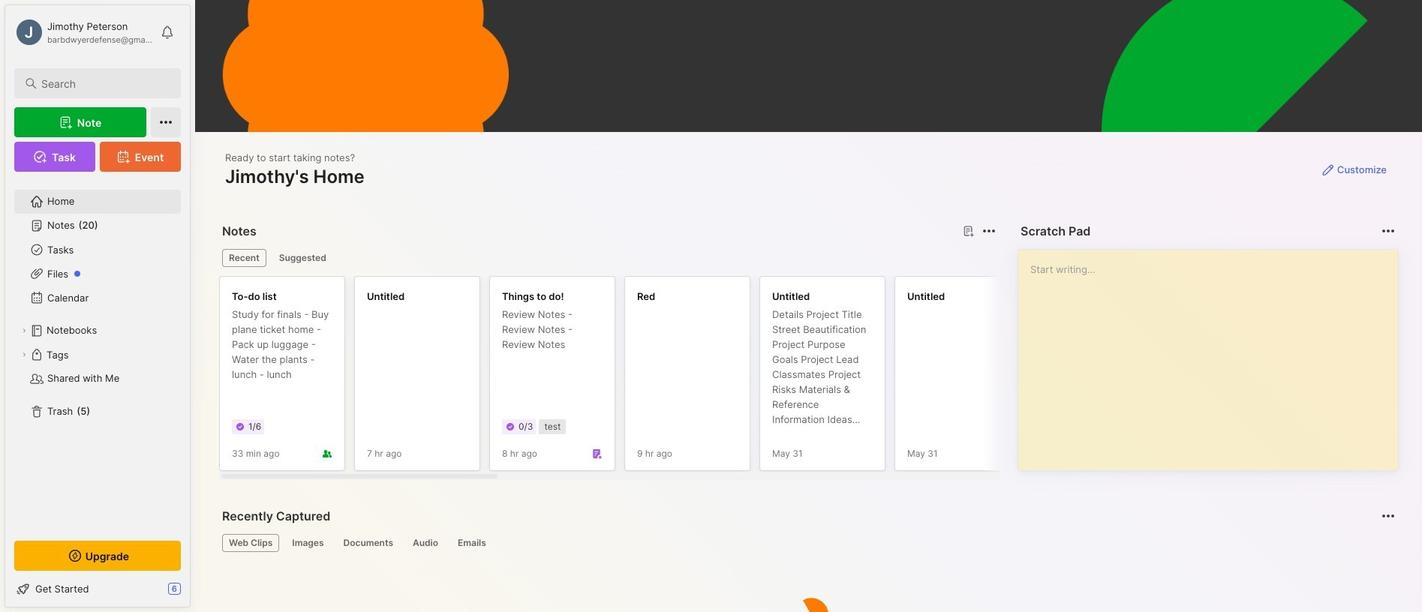 Task type: locate. For each thing, give the bounding box(es) containing it.
1 horizontal spatial more actions image
[[1379, 222, 1397, 240]]

more actions image
[[980, 222, 998, 240], [1379, 222, 1397, 240]]

click to collapse image
[[189, 585, 201, 603]]

expand notebooks image
[[20, 326, 29, 335]]

0 vertical spatial tab list
[[222, 249, 994, 267]]

tab list
[[222, 249, 994, 267], [222, 534, 1393, 552]]

Start writing… text field
[[1030, 250, 1397, 459]]

tree
[[5, 181, 190, 528]]

1 vertical spatial tab list
[[222, 534, 1393, 552]]

none search field inside main element
[[41, 74, 167, 92]]

main element
[[0, 0, 195, 612]]

Search text field
[[41, 77, 167, 91]]

None search field
[[41, 74, 167, 92]]

tab
[[222, 249, 266, 267], [272, 249, 333, 267], [222, 534, 279, 552], [285, 534, 331, 552], [337, 534, 400, 552], [406, 534, 445, 552], [451, 534, 493, 552]]

More actions field
[[979, 221, 1000, 242], [1378, 221, 1399, 242], [1378, 506, 1399, 527]]

0 horizontal spatial more actions image
[[980, 222, 998, 240]]

row group
[[219, 276, 1422, 480]]



Task type: vqa. For each thing, say whether or not it's contained in the screenshot.
Help and Learning task checklist "Field"
yes



Task type: describe. For each thing, give the bounding box(es) containing it.
2 tab list from the top
[[222, 534, 1393, 552]]

tree inside main element
[[5, 181, 190, 528]]

2 more actions image from the left
[[1379, 222, 1397, 240]]

Help and Learning task checklist field
[[5, 577, 190, 601]]

expand tags image
[[20, 350, 29, 359]]

more actions image
[[1379, 507, 1397, 525]]

1 tab list from the top
[[222, 249, 994, 267]]

Account field
[[14, 17, 153, 47]]

1 more actions image from the left
[[980, 222, 998, 240]]



